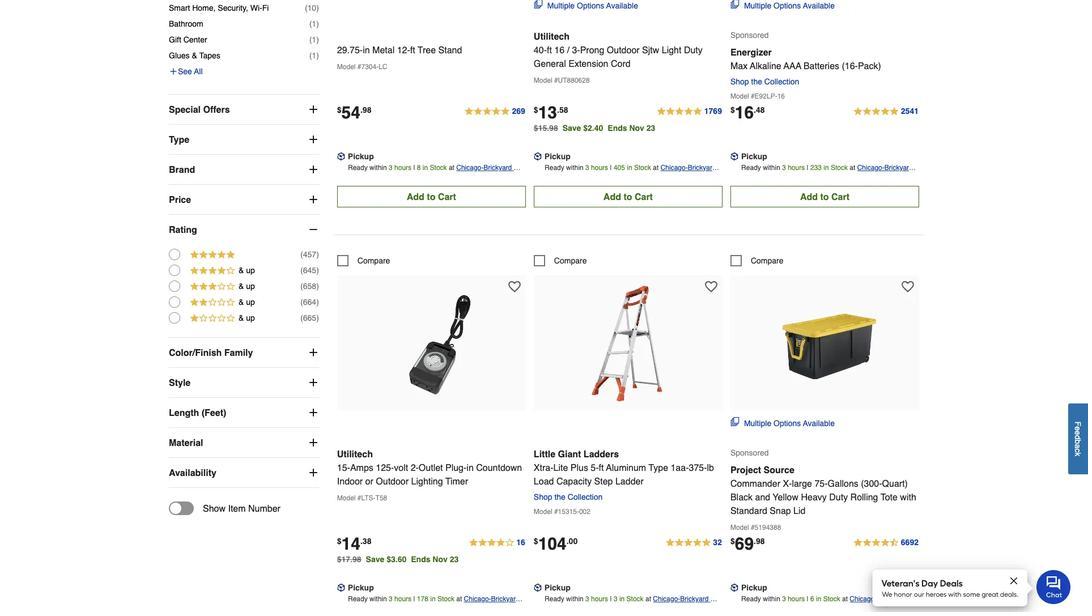 Task type: vqa. For each thing, say whether or not it's contained in the screenshot.
3
yes



Task type: describe. For each thing, give the bounding box(es) containing it.
75-
[[815, 479, 828, 489]]

within for ready within 3 hours | 3 in stock at chicago-brickyard lowe's
[[567, 596, 584, 604]]

pickup for ready within 3 hours | 3 in stock at chicago-brickyard lowe's
[[545, 584, 571, 593]]

multiple up /
[[548, 1, 575, 10]]

chicago- for ready within 3 hours | 3 in stock at chicago-brickyard lowe's
[[654, 596, 681, 604]]

5-
[[591, 463, 599, 473]]

0 vertical spatial shop the collection link
[[731, 77, 804, 86]]

375-
[[689, 463, 708, 473]]

plus image for length (feet)
[[308, 407, 319, 419]]

f e e d b a c k button
[[1069, 404, 1089, 475]]

savings save $3.60 element
[[366, 555, 464, 564]]

4.5 stars image
[[853, 537, 920, 550]]

within for ready within 3 hours | 233 in stock at chicago-brickyard lowe's
[[763, 164, 781, 172]]

all
[[194, 67, 203, 76]]

$ 54 .98
[[337, 103, 372, 123]]

gallons
[[828, 479, 859, 489]]

1 ( 1 ) from the top
[[309, 20, 319, 29]]

fi
[[262, 4, 269, 13]]

hours for 8
[[395, 164, 412, 172]]

show item number
[[203, 504, 281, 514]]

model for model # e92lp-16
[[731, 93, 750, 101]]

5194388
[[755, 524, 782, 532]]

gift
[[169, 35, 181, 45]]

pickup for ready within 3 hours | 405 in stock at chicago-brickyard lowe's
[[545, 152, 571, 161]]

4 stars image containing 16
[[469, 537, 526, 550]]

ready for ready within 3 hours | 233 in stock at chicago-brickyard lowe's
[[742, 164, 762, 172]]

in for ready within 3 hours | 233 in stock at chicago-brickyard lowe's
[[824, 164, 830, 172]]

23 for 13
[[647, 124, 656, 133]]

savings save $2.40 element
[[563, 124, 660, 133]]

6 ) from the top
[[317, 266, 319, 275]]

1 ) from the top
[[317, 4, 319, 13]]

and
[[756, 492, 771, 503]]

load
[[534, 476, 554, 487]]

& for ( 665 )
[[239, 314, 244, 323]]

.48
[[754, 105, 765, 114]]

add for third add to cart button from the right
[[407, 192, 425, 202]]

$15.98
[[534, 124, 558, 133]]

alkaline
[[750, 61, 782, 71]]

snap
[[770, 506, 792, 516]]

model for model # 7304-lc
[[337, 63, 356, 71]]

| for 6
[[807, 596, 809, 604]]

(feet)
[[202, 408, 226, 418]]

commander
[[731, 479, 781, 489]]

.98 for 69
[[754, 537, 765, 546]]

save for 13
[[563, 124, 582, 133]]

ready within 3 hours | 3 in stock at chicago-brickyard lowe's
[[545, 596, 711, 613]]

model for model # 15315-002
[[534, 508, 553, 516]]

little
[[534, 449, 556, 460]]

price
[[169, 195, 191, 205]]

project source commander x-large 75-gallons (300-quart) black and yellow heavy duty rolling tote with standard snap lid image
[[763, 281, 888, 406]]

lowe's for 233
[[858, 175, 879, 183]]

( 10 )
[[305, 4, 319, 13]]

project source commander x-large 75-gallons (300-quart) black and yellow heavy duty rolling tote with standard snap lid
[[731, 465, 917, 516]]

15315-
[[558, 508, 580, 516]]

3 for ready within 3 hours | 3 in stock at chicago-brickyard lowe's
[[586, 596, 590, 604]]

deals
[[941, 578, 964, 589]]

16 inside the utilitech 40-ft 16 / 3-prong outdoor sjtw light duty general extension cord
[[555, 45, 565, 55]]

lighting
[[411, 476, 443, 487]]

7 ) from the top
[[317, 282, 319, 291]]

ready within 3 hours | 405 in stock at chicago-brickyard lowe's
[[545, 164, 719, 183]]

little giant ladders xtra-lite plus 5-ft aluminum type 1aa-375-lb load capacity step ladder
[[534, 449, 715, 487]]

aluminum
[[607, 463, 647, 473]]

special offers button
[[169, 95, 319, 124]]

was price $15.98 element
[[534, 121, 563, 133]]

pickup for ready within 3 hours | 233 in stock at chicago-brickyard lowe's
[[742, 152, 768, 161]]

stock for 405
[[635, 164, 652, 172]]

duty inside the utilitech 40-ft 16 / 3-prong outdoor sjtw light duty general extension cord
[[685, 45, 703, 55]]

ends nov 23 element for 14
[[411, 555, 464, 564]]

chicago-brickyard lowe's button for ready within 3 hours | 178 in stock at chicago-brickyard lowe's
[[464, 594, 526, 613]]

multiple options available link up source
[[731, 418, 835, 430]]

type button
[[169, 125, 319, 155]]

actual price $69.98 element
[[731, 535, 765, 554]]

13
[[539, 103, 558, 123]]

& right glues
[[192, 51, 197, 60]]

length (feet)
[[169, 408, 226, 418]]

duty inside the 'project source commander x-large 75-gallons (300-quart) black and yellow heavy duty rolling tote with standard snap lid'
[[830, 492, 849, 503]]

1 for center
[[312, 35, 317, 45]]

utilitech 40-ft 16 / 3-prong outdoor sjtw light duty general extension cord
[[534, 31, 703, 69]]

| for 8
[[414, 164, 415, 172]]

with inside the 'project source commander x-large 75-gallons (300-quart) black and yellow heavy duty rolling tote with standard snap lid'
[[901, 492, 917, 503]]

material button
[[169, 428, 319, 458]]

the for bottommost shop the collection link
[[555, 493, 566, 502]]

heroes
[[927, 591, 947, 599]]

lts-
[[362, 495, 376, 503]]

the for the topmost shop the collection link
[[752, 77, 763, 86]]

| for 405
[[611, 164, 612, 172]]

cord
[[611, 58, 631, 69]]

rating button
[[169, 215, 319, 245]]

40-
[[534, 45, 547, 55]]

3 ) from the top
[[317, 35, 319, 45]]

compare for the 5013943287 element
[[751, 257, 784, 266]]

in for ready within 3 hours | 178 in stock at chicago-brickyard lowe's
[[431, 596, 436, 604]]

at for 233
[[850, 164, 856, 172]]

extension
[[569, 58, 609, 69]]

| for 233
[[807, 164, 809, 172]]

gift center
[[169, 35, 207, 45]]

chicago- for ready within 3 hours | 405 in stock at chicago-brickyard lowe's
[[661, 164, 688, 172]]

large
[[793, 479, 813, 489]]

length (feet) button
[[169, 398, 319, 428]]

.98 for 54
[[361, 105, 372, 114]]

1 add to cart button from the left
[[337, 186, 526, 208]]

ready for ready within 3 hours | 6 in stock at chicago-brickyard lowe's
[[742, 596, 762, 604]]

standard
[[731, 506, 768, 516]]

capacity
[[557, 476, 592, 487]]

5 stars image for 104
[[665, 537, 723, 550]]

brand button
[[169, 155, 319, 185]]

up for ( 665 )
[[246, 314, 255, 323]]

up for ( 645 )
[[246, 266, 255, 275]]

style
[[169, 378, 191, 388]]

utilitech for ft
[[534, 31, 570, 42]]

family
[[224, 348, 253, 358]]

16 inside button
[[517, 538, 526, 547]]

chicago-brickyard lowe's button for ready within 3 hours | 233 in stock at chicago-brickyard lowe's
[[858, 162, 920, 183]]

# for 7304-lc
[[358, 63, 362, 71]]

t58
[[376, 495, 388, 503]]

in for ready within 3 hours | 6 in stock at chicago-brickyard lowe's
[[817, 596, 822, 604]]

plus image for color/finish family
[[308, 347, 319, 359]]

compare for 5014114195 element
[[555, 257, 587, 266]]

utilitech 15-amps 125-volt 2-outlet plug-in countdown indoor or outdoor lighting timer
[[337, 449, 522, 487]]

ready within 3 hours | 8 in stock at chicago-brickyard lowe's
[[348, 164, 514, 183]]

type inside little giant ladders xtra-lite plus 5-ft aluminum type 1aa-375-lb load capacity step ladder
[[649, 463, 669, 473]]

lc
[[379, 63, 388, 71]]

rolling
[[851, 492, 879, 503]]

countdown
[[477, 463, 522, 473]]

15-
[[337, 463, 350, 473]]

54
[[342, 103, 361, 123]]

9 ) from the top
[[317, 314, 319, 323]]

ends nov 23 element for 13
[[608, 124, 660, 133]]

at for 6
[[843, 596, 848, 604]]

pack)
[[859, 61, 882, 71]]

cart for third add to cart button from the right
[[438, 192, 456, 202]]

general
[[534, 58, 566, 69]]

plus image for type
[[308, 134, 319, 145]]

658
[[303, 282, 317, 291]]

5 ) from the top
[[317, 250, 319, 259]]

nov for 13
[[630, 124, 645, 133]]

shop the collection for the topmost shop the collection link
[[731, 77, 800, 86]]

within for ready within 3 hours | 8 in stock at chicago-brickyard lowe's
[[370, 164, 387, 172]]

ready within 3 hours | 233 in stock at chicago-brickyard lowe's
[[742, 164, 915, 183]]

2 stars image
[[189, 297, 236, 310]]

lowe's for 405
[[661, 175, 682, 183]]

ft inside 29.75-in metal 12-ft tree stand link
[[410, 45, 416, 55]]

cart for 1st add to cart button from the right
[[832, 192, 850, 202]]

2 e from the top
[[1074, 431, 1084, 435]]

glues
[[169, 51, 190, 60]]

price button
[[169, 185, 319, 215]]

chicago-brickyard lowe's button for ready within 3 hours | 6 in stock at chicago-brickyard lowe's
[[850, 594, 920, 613]]

plus image for material
[[308, 438, 319, 449]]

source
[[764, 465, 795, 475]]

up for ( 658 )
[[246, 282, 255, 291]]

model # lts-t58
[[337, 495, 388, 503]]

6692 button
[[853, 537, 920, 550]]

2 heart outline image from the left
[[705, 281, 718, 293]]

chicago- for ready within 3 hours | 178 in stock at chicago-brickyard lowe's
[[464, 596, 492, 604]]

up for ( 664 )
[[246, 298, 255, 307]]

hours for 6
[[788, 596, 805, 604]]

actual price $16.48 element
[[731, 103, 765, 123]]

1769 button
[[657, 105, 723, 119]]

little giant ladders xtra-lite plus 5-ft aluminum type 1aa-375-lb load capacity step ladder image
[[566, 281, 691, 406]]

great
[[983, 591, 999, 599]]

glues & tapes
[[169, 51, 221, 60]]

in inside utilitech 15-amps 125-volt 2-outlet plug-in countdown indoor or outdoor lighting timer
[[467, 463, 474, 473]]

item
[[228, 504, 246, 514]]

add to cart for second add to cart button from the right
[[604, 192, 653, 202]]

shop for the topmost shop the collection link
[[731, 77, 750, 86]]

8
[[417, 164, 421, 172]]

prong
[[581, 45, 605, 55]]

style button
[[169, 368, 319, 398]]

.38
[[361, 537, 372, 546]]

1 star image
[[189, 313, 236, 326]]

tapes
[[199, 51, 221, 60]]

& up for ( 665 )
[[239, 314, 255, 323]]

length
[[169, 408, 199, 418]]

quart)
[[883, 479, 909, 489]]

ends for 14
[[411, 555, 431, 564]]

$ 14 .38
[[337, 535, 372, 554]]

in for ready within 3 hours | 405 in stock at chicago-brickyard lowe's
[[627, 164, 633, 172]]

sponsored for project
[[731, 449, 769, 458]]

$ 104 .00
[[534, 535, 578, 554]]

lowe's for 3
[[654, 607, 675, 613]]

multiple options available up source
[[745, 419, 835, 428]]

color/finish family
[[169, 348, 253, 358]]

& up for ( 645 )
[[239, 266, 255, 275]]

utilitech 15-amps 125-volt 2-outlet plug-in countdown indoor or outdoor lighting timer image
[[369, 281, 494, 406]]

665
[[303, 314, 317, 323]]

lb
[[708, 463, 715, 473]]

# for ut880628
[[555, 77, 558, 85]]

smart
[[169, 4, 190, 13]]

color/finish
[[169, 348, 222, 358]]

ready for ready within 3 hours | 8 in stock at chicago-brickyard lowe's
[[348, 164, 368, 172]]

at for 8
[[449, 164, 455, 172]]

# for 15315-002
[[555, 508, 558, 516]]

stock for 233
[[831, 164, 848, 172]]



Task type: locate. For each thing, give the bounding box(es) containing it.
5 plus image from the top
[[308, 377, 319, 389]]

was price $17.98 element
[[337, 553, 366, 564]]

0 horizontal spatial pickup image
[[337, 153, 345, 161]]

1 vertical spatial with
[[949, 591, 962, 599]]

269 button
[[464, 105, 526, 119]]

2541 button
[[853, 105, 920, 119]]

options up source
[[774, 419, 802, 428]]

minus image
[[308, 224, 319, 236]]

stock inside ready within 3 hours | 233 in stock at chicago-brickyard lowe's
[[831, 164, 848, 172]]

3 inside the ready within 3 hours | 178 in stock at chicago-brickyard lowe's
[[389, 596, 393, 604]]

ends right $2.40
[[608, 124, 628, 133]]

$ for 16
[[731, 105, 735, 114]]

1 horizontal spatial the
[[752, 77, 763, 86]]

1 horizontal spatial ends nov 23 element
[[608, 124, 660, 133]]

1 horizontal spatial ft
[[547, 45, 552, 55]]

$ right 1769
[[731, 105, 735, 114]]

0 vertical spatial utilitech
[[534, 31, 570, 42]]

1 vertical spatial 4 stars image
[[469, 537, 526, 550]]

& up for ( 658 )
[[239, 282, 255, 291]]

2 compare from the left
[[555, 257, 587, 266]]

69
[[735, 535, 754, 554]]

pickup image down the 54
[[337, 153, 345, 161]]

( 1 )
[[309, 20, 319, 29], [309, 35, 319, 45], [309, 51, 319, 60]]

plus image for special offers
[[308, 104, 319, 115]]

3 for ready within 3 hours | 178 in stock at chicago-brickyard lowe's
[[389, 596, 393, 604]]

4 ) from the top
[[317, 51, 319, 60]]

chicago- inside ready within 3 hours | 233 in stock at chicago-brickyard lowe's
[[858, 164, 885, 172]]

645
[[303, 266, 317, 275]]

3 ( 1 ) from the top
[[309, 51, 319, 60]]

( 1 ) for &
[[309, 51, 319, 60]]

options up prong
[[577, 1, 605, 10]]

heart outline image
[[902, 281, 915, 293]]

0 horizontal spatial nov
[[433, 555, 448, 564]]

cart down ready within 3 hours | 8 in stock at chicago-brickyard lowe's
[[438, 192, 456, 202]]

cart
[[438, 192, 456, 202], [635, 192, 653, 202], [832, 192, 850, 202]]

23 up ready within 3 hours | 405 in stock at chicago-brickyard lowe's
[[647, 124, 656, 133]]

options for multiple options available link over prong
[[577, 1, 605, 10]]

4 stars image up 3 stars image
[[189, 265, 236, 278]]

2 horizontal spatial add to cart button
[[731, 186, 920, 208]]

f e e d b a c k
[[1074, 422, 1084, 457]]

1 horizontal spatial add to cart
[[604, 192, 653, 202]]

2 sponsored from the top
[[731, 449, 769, 458]]

0 vertical spatial ends
[[608, 124, 628, 133]]

1 horizontal spatial shop
[[731, 77, 750, 86]]

1 horizontal spatial outdoor
[[607, 45, 640, 55]]

1 horizontal spatial type
[[649, 463, 669, 473]]

heavy
[[802, 492, 827, 503]]

1 vertical spatial 1
[[312, 35, 317, 45]]

0 horizontal spatial with
[[901, 492, 917, 503]]

energizer
[[731, 47, 772, 57]]

plus image inside price button
[[308, 194, 319, 206]]

2 horizontal spatial add
[[801, 192, 818, 202]]

2 vertical spatial ( 1 )
[[309, 51, 319, 60]]

add to cart
[[407, 192, 456, 202], [604, 192, 653, 202], [801, 192, 850, 202]]

collection down aaa
[[765, 77, 800, 86]]

1 horizontal spatial pickup image
[[731, 584, 739, 592]]

0 horizontal spatial cart
[[438, 192, 456, 202]]

outdoor inside utilitech 15-amps 125-volt 2-outlet plug-in countdown indoor or outdoor lighting timer
[[376, 476, 409, 487]]

brickyard for ready within 3 hours | 233 in stock at chicago-brickyard lowe's
[[885, 164, 914, 172]]

pickup down "actual price $54.98" element
[[348, 152, 374, 161]]

up up color/finish family "button"
[[246, 314, 255, 323]]

2 1 from the top
[[312, 35, 317, 45]]

outdoor up cord
[[607, 45, 640, 55]]

pickup image for ready within 3 hours | 6 in stock at chicago-brickyard lowe's
[[731, 584, 739, 592]]

hours inside ready within 3 hours | 405 in stock at chicago-brickyard lowe's
[[592, 164, 609, 172]]

0 vertical spatial 1
[[312, 20, 317, 29]]

shop down max
[[731, 77, 750, 86]]

type up brand
[[169, 134, 190, 145]]

at inside "ready within 3 hours | 3 in stock at chicago-brickyard lowe's"
[[646, 596, 652, 604]]

pickup down '$17.98'
[[348, 584, 374, 593]]

in inside ready within 3 hours | 405 in stock at chicago-brickyard lowe's
[[627, 164, 633, 172]]

type inside "button"
[[169, 134, 190, 145]]

the up model # 15315-002
[[555, 493, 566, 502]]

at for 405
[[654, 164, 659, 172]]

brickyard inside the ready within 3 hours | 6 in stock at chicago-brickyard lowe's
[[878, 596, 906, 604]]

| inside "ready within 3 hours | 3 in stock at chicago-brickyard lowe's"
[[611, 596, 612, 604]]

2 add from the left
[[604, 192, 622, 202]]

hours inside the ready within 3 hours | 6 in stock at chicago-brickyard lowe's
[[788, 596, 805, 604]]

lowe's for 6
[[850, 607, 871, 613]]

collection
[[765, 77, 800, 86], [568, 493, 603, 502]]

availability
[[169, 468, 217, 478]]

(300-
[[862, 479, 883, 489]]

brickyard for ready within 3 hours | 178 in stock at chicago-brickyard lowe's
[[492, 596, 520, 604]]

at inside the ready within 3 hours | 6 in stock at chicago-brickyard lowe's
[[843, 596, 848, 604]]

& for ( 645 )
[[239, 266, 244, 275]]

0 horizontal spatial compare
[[358, 257, 390, 266]]

3 compare from the left
[[751, 257, 784, 266]]

add for second add to cart button from the right
[[604, 192, 622, 202]]

model left 15315- at the bottom of the page
[[534, 508, 553, 516]]

heart outline image
[[509, 281, 521, 293], [705, 281, 718, 293]]

plus image inside type "button"
[[308, 134, 319, 145]]

$3.60
[[387, 555, 407, 564]]

with
[[901, 492, 917, 503], [949, 591, 962, 599]]

16 down aaa
[[778, 93, 786, 101]]

2 horizontal spatial cart
[[832, 192, 850, 202]]

1 horizontal spatial with
[[949, 591, 962, 599]]

1 e from the top
[[1074, 427, 1084, 431]]

0 horizontal spatial save
[[366, 555, 385, 564]]

in inside the ready within 3 hours | 6 in stock at chicago-brickyard lowe's
[[817, 596, 822, 604]]

ready inside the ready within 3 hours | 178 in stock at chicago-brickyard lowe's
[[348, 596, 368, 604]]

with down quart)
[[901, 492, 917, 503]]

sponsored for energizer
[[731, 31, 769, 40]]

at for 3
[[646, 596, 652, 604]]

3 add to cart from the left
[[801, 192, 850, 202]]

0 horizontal spatial utilitech
[[337, 449, 373, 460]]

2 ( 1 ) from the top
[[309, 35, 319, 45]]

plus image inside the special offers button
[[308, 104, 319, 115]]

& right '1 star' image
[[239, 314, 244, 323]]

stock inside the ready within 3 hours | 178 in stock at chicago-brickyard lowe's
[[438, 596, 455, 604]]

in for ready within 3 hours | 8 in stock at chicago-brickyard lowe's
[[423, 164, 428, 172]]

smart home, security, wi-fi
[[169, 4, 269, 13]]

457
[[303, 250, 317, 259]]

option group containing (
[[169, 247, 319, 326]]

plus image inside availability button
[[308, 468, 319, 479]]

compare inside 5014114195 element
[[555, 257, 587, 266]]

3 inside ready within 3 hours | 405 in stock at chicago-brickyard lowe's
[[586, 164, 590, 172]]

3 & up from the top
[[239, 298, 255, 307]]

hours inside "ready within 3 hours | 3 in stock at chicago-brickyard lowe's"
[[592, 596, 609, 604]]

actual price $54.98 element
[[337, 103, 372, 123]]

utilitech up amps
[[337, 449, 373, 460]]

plus
[[571, 463, 589, 473]]

0 horizontal spatial 4 stars image
[[189, 265, 236, 278]]

0 vertical spatial 4 stars image
[[189, 265, 236, 278]]

lowe's inside ready within 3 hours | 233 in stock at chicago-brickyard lowe's
[[858, 175, 879, 183]]

104
[[539, 535, 567, 554]]

0 horizontal spatial shop
[[534, 493, 553, 502]]

hours for 405
[[592, 164, 609, 172]]

compare for 5014300771 'element'
[[358, 257, 390, 266]]

0 horizontal spatial heart outline image
[[509, 281, 521, 293]]

0 vertical spatial type
[[169, 134, 190, 145]]

1 horizontal spatial heart outline image
[[705, 281, 718, 293]]

in for ready within 3 hours | 3 in stock at chicago-brickyard lowe's
[[620, 596, 625, 604]]

pickup image
[[534, 153, 542, 161], [731, 153, 739, 161], [337, 584, 345, 592], [534, 584, 542, 592]]

1 horizontal spatial shop the collection
[[731, 77, 800, 86]]

add to cart button down ready within 3 hours | 233 in stock at chicago-brickyard lowe's
[[731, 186, 920, 208]]

model for model # 5194388
[[731, 524, 750, 532]]

ft inside the utilitech 40-ft 16 / 3-prong outdoor sjtw light duty general extension cord
[[547, 45, 552, 55]]

lowe's inside the ready within 3 hours | 178 in stock at chicago-brickyard lowe's
[[464, 607, 485, 613]]

1 vertical spatial save
[[366, 555, 385, 564]]

shop the collection
[[731, 77, 800, 86], [534, 493, 603, 502]]

plus image
[[169, 67, 178, 76], [308, 164, 319, 176], [308, 407, 319, 419], [308, 438, 319, 449]]

1 vertical spatial utilitech
[[337, 449, 373, 460]]

0 horizontal spatial add
[[407, 192, 425, 202]]

1 horizontal spatial nov
[[630, 124, 645, 133]]

veteran's day deals
[[882, 578, 964, 589]]

0 vertical spatial collection
[[765, 77, 800, 86]]

0 vertical spatial ( 1 )
[[309, 20, 319, 29]]

pickup down $15.98
[[545, 152, 571, 161]]

2 plus image from the top
[[308, 134, 319, 145]]

up
[[246, 266, 255, 275], [246, 282, 255, 291], [246, 298, 255, 307], [246, 314, 255, 323]]

pickup image for ready within 3 hours | 3 in stock at chicago-brickyard lowe's
[[534, 584, 542, 592]]

show item number element
[[169, 502, 281, 516]]

1 vertical spatial .98
[[754, 537, 765, 546]]

1 to from the left
[[427, 192, 436, 202]]

1 vertical spatial shop
[[534, 493, 553, 502]]

5013943287 element
[[731, 255, 784, 267]]

0 vertical spatial nov
[[630, 124, 645, 133]]

5 stars image containing 269
[[464, 105, 526, 119]]

within for ready within 3 hours | 405 in stock at chicago-brickyard lowe's
[[567, 164, 584, 172]]

ready inside ready within 3 hours | 8 in stock at chicago-brickyard lowe's
[[348, 164, 368, 172]]

compare inside 5014300771 'element'
[[358, 257, 390, 266]]

save down .58
[[563, 124, 582, 133]]

0 vertical spatial pickup image
[[337, 153, 345, 161]]

0 horizontal spatial ends
[[411, 555, 431, 564]]

$ for 13
[[534, 105, 539, 114]]

collection for bottommost shop the collection link
[[568, 493, 603, 502]]

& up right 2 stars image
[[239, 298, 255, 307]]

2 horizontal spatial add to cart
[[801, 192, 850, 202]]

0 horizontal spatial shop the collection
[[534, 493, 603, 502]]

$ 69 .98
[[731, 535, 765, 554]]

| inside the ready within 3 hours | 178 in stock at chicago-brickyard lowe's
[[414, 596, 415, 604]]

stock inside the ready within 3 hours | 6 in stock at chicago-brickyard lowe's
[[824, 596, 841, 604]]

plus image for availability
[[308, 468, 319, 479]]

$ for 69
[[731, 537, 735, 546]]

c
[[1074, 449, 1084, 453]]

.98 inside $ 54 .98
[[361, 105, 372, 114]]

.98
[[361, 105, 372, 114], [754, 537, 765, 546]]

add down ready within 3 hours | 8 in stock at chicago-brickyard lowe's
[[407, 192, 425, 202]]

up right 2 stars image
[[246, 298, 255, 307]]

close image
[[1010, 577, 1019, 586]]

cart for second add to cart button from the right
[[635, 192, 653, 202]]

brickyard inside ready within 3 hours | 233 in stock at chicago-brickyard lowe's
[[885, 164, 914, 172]]

1 horizontal spatial add to cart button
[[534, 186, 723, 208]]

brickyard inside ready within 3 hours | 8 in stock at chicago-brickyard lowe's
[[484, 164, 512, 172]]

& down the rating button
[[239, 266, 244, 275]]

)
[[317, 4, 319, 13], [317, 20, 319, 29], [317, 35, 319, 45], [317, 51, 319, 60], [317, 250, 319, 259], [317, 266, 319, 275], [317, 282, 319, 291], [317, 298, 319, 307], [317, 314, 319, 323]]

.98 down model # 5194388
[[754, 537, 765, 546]]

ready inside the ready within 3 hours | 6 in stock at chicago-brickyard lowe's
[[742, 596, 762, 604]]

tree
[[418, 45, 436, 55]]

$17.98
[[337, 555, 362, 564]]

$ right 269
[[534, 105, 539, 114]]

model down indoor
[[337, 495, 356, 503]]

4 up from the top
[[246, 314, 255, 323]]

0 vertical spatial duty
[[685, 45, 703, 55]]

$ down model # 7304-lc
[[337, 105, 342, 114]]

within inside the ready within 3 hours | 178 in stock at chicago-brickyard lowe's
[[370, 596, 387, 604]]

stock for 8
[[430, 164, 447, 172]]

outdoor inside the utilitech 40-ft 16 / 3-prong outdoor sjtw light duty general extension cord
[[607, 45, 640, 55]]

5 stars image containing 2541
[[853, 105, 920, 119]]

stock inside ready within 3 hours | 8 in stock at chicago-brickyard lowe's
[[430, 164, 447, 172]]

at for 178
[[457, 596, 462, 604]]

color/finish family button
[[169, 338, 319, 368]]

1 1 from the top
[[312, 20, 317, 29]]

ready for ready within 3 hours | 3 in stock at chicago-brickyard lowe's
[[545, 596, 565, 604]]

ends right $3.60 at the left
[[411, 555, 431, 564]]

sjtw
[[643, 45, 660, 55]]

save down .38
[[366, 555, 385, 564]]

compare inside the 5013943287 element
[[751, 257, 784, 266]]

3 add to cart button from the left
[[731, 186, 920, 208]]

plus image inside material button
[[308, 438, 319, 449]]

model
[[337, 63, 356, 71], [534, 77, 553, 85], [731, 93, 750, 101], [337, 495, 356, 503], [534, 508, 553, 516], [731, 524, 750, 532]]

1 vertical spatial shop the collection
[[534, 493, 603, 502]]

lowe's for 8
[[457, 175, 478, 183]]

brickyard inside ready within 3 hours | 405 in stock at chicago-brickyard lowe's
[[688, 164, 717, 172]]

1 horizontal spatial shop the collection link
[[731, 77, 804, 86]]

hours for 3
[[592, 596, 609, 604]]

1 add from the left
[[407, 192, 425, 202]]

plus image for price
[[308, 194, 319, 206]]

3 up from the top
[[246, 298, 255, 307]]

# down 29.75-
[[358, 63, 362, 71]]

5 stars image for 54
[[464, 105, 526, 119]]

model up the actual price $16.48 element
[[731, 93, 750, 101]]

ft left tree
[[410, 45, 416, 55]]

stock inside "ready within 3 hours | 3 in stock at chicago-brickyard lowe's"
[[627, 596, 644, 604]]

metal
[[373, 45, 395, 55]]

$ inside $ 54 .98
[[337, 105, 342, 114]]

| inside the ready within 3 hours | 6 in stock at chicago-brickyard lowe's
[[807, 596, 809, 604]]

ready down '$17.98'
[[348, 596, 368, 604]]

multiple options available link up prong
[[534, 0, 639, 12]]

within inside "ready within 3 hours | 3 in stock at chicago-brickyard lowe's"
[[567, 596, 584, 604]]

2 add to cart button from the left
[[534, 186, 723, 208]]

see all button
[[169, 66, 203, 77]]

1 vertical spatial nov
[[433, 555, 448, 564]]

hours for 233
[[788, 164, 805, 172]]

$ left the .00
[[534, 537, 539, 546]]

0 horizontal spatial 23
[[450, 555, 459, 564]]

3 inside the ready within 3 hours | 6 in stock at chicago-brickyard lowe's
[[783, 596, 787, 604]]

options for multiple options available link over "energizer"
[[774, 1, 802, 10]]

options for multiple options available link over source
[[774, 419, 802, 428]]

project
[[731, 465, 762, 475]]

0 horizontal spatial shop the collection link
[[534, 493, 608, 502]]

0 horizontal spatial add to cart
[[407, 192, 456, 202]]

2 horizontal spatial ft
[[599, 463, 604, 473]]

number
[[248, 504, 281, 514]]

black
[[731, 492, 753, 503]]

lowe's inside "ready within 3 hours | 3 in stock at chicago-brickyard lowe's"
[[654, 607, 675, 613]]

add to cart button down ready within 3 hours | 405 in stock at chicago-brickyard lowe's
[[534, 186, 723, 208]]

3 inside ready within 3 hours | 8 in stock at chicago-brickyard lowe's
[[389, 164, 393, 172]]

stock for 178
[[438, 596, 455, 604]]

3 stars image
[[189, 281, 236, 294]]

1 for &
[[312, 51, 317, 60]]

model # 5194388
[[731, 524, 782, 532]]

5014300771 element
[[337, 255, 390, 267]]

$ up was price $17.98 element
[[337, 537, 342, 546]]

16 left "104"
[[517, 538, 526, 547]]

multiple up project
[[745, 419, 772, 428]]

1 horizontal spatial utilitech
[[534, 31, 570, 42]]

in inside ready within 3 hours | 8 in stock at chicago-brickyard lowe's
[[423, 164, 428, 172]]

e up "b"
[[1074, 431, 1084, 435]]

chicago-brickyard lowe's button for ready within 3 hours | 3 in stock at chicago-brickyard lowe's
[[654, 594, 723, 613]]

lowe's inside ready within 3 hours | 8 in stock at chicago-brickyard lowe's
[[457, 175, 478, 183]]

model down 29.75-
[[337, 63, 356, 71]]

at inside ready within 3 hours | 8 in stock at chicago-brickyard lowe's
[[449, 164, 455, 172]]

lowe's inside ready within 3 hours | 405 in stock at chicago-brickyard lowe's
[[661, 175, 682, 183]]

#
[[358, 63, 362, 71], [555, 77, 558, 85], [751, 93, 755, 101], [358, 495, 362, 503], [555, 508, 558, 516], [751, 524, 755, 532]]

32 button
[[665, 537, 723, 550]]

1aa-
[[671, 463, 689, 473]]

outdoor down 125-
[[376, 476, 409, 487]]

1 horizontal spatial compare
[[555, 257, 587, 266]]

plus image inside length (feet) "button"
[[308, 407, 319, 419]]

e up d
[[1074, 427, 1084, 431]]

timer
[[446, 476, 469, 487]]

multiple up "energizer"
[[745, 1, 772, 10]]

1 horizontal spatial 23
[[647, 124, 656, 133]]

1 vertical spatial ( 1 )
[[309, 35, 319, 45]]

0 horizontal spatial type
[[169, 134, 190, 145]]

actual price $104.00 element
[[534, 535, 578, 554]]

# down the 'general'
[[555, 77, 558, 85]]

$ inside $ 69 .98
[[731, 537, 735, 546]]

1 plus image from the top
[[308, 104, 319, 115]]

1 horizontal spatial .98
[[754, 537, 765, 546]]

pickup image
[[337, 153, 345, 161], [731, 584, 739, 592]]

ready inside ready within 3 hours | 405 in stock at chicago-brickyard lowe's
[[545, 164, 565, 172]]

125-
[[376, 463, 394, 473]]

# for e92lp-16
[[751, 93, 755, 101]]

outdoor
[[607, 45, 640, 55], [376, 476, 409, 487]]

0 vertical spatial shop
[[731, 77, 750, 86]]

$ inside $ 16 .48
[[731, 105, 735, 114]]

hours inside the ready within 3 hours | 178 in stock at chicago-brickyard lowe's
[[395, 596, 412, 604]]

| inside ready within 3 hours | 8 in stock at chicago-brickyard lowe's
[[414, 164, 415, 172]]

12-
[[397, 45, 410, 55]]

4 stars image
[[189, 265, 236, 278], [469, 537, 526, 550]]

| for 178
[[414, 596, 415, 604]]

chicago- inside the ready within 3 hours | 178 in stock at chicago-brickyard lowe's
[[464, 596, 492, 604]]

1 compare from the left
[[358, 257, 390, 266]]

to down ready within 3 hours | 8 in stock at chicago-brickyard lowe's
[[427, 192, 436, 202]]

1 horizontal spatial add
[[604, 192, 622, 202]]

1 horizontal spatial to
[[624, 192, 633, 202]]

3 plus image from the top
[[308, 194, 319, 206]]

lowe's
[[457, 175, 478, 183], [661, 175, 682, 183], [858, 175, 879, 183], [464, 607, 485, 613], [654, 607, 675, 613], [850, 607, 871, 613]]

3 for ready within 3 hours | 6 in stock at chicago-brickyard lowe's
[[783, 596, 787, 604]]

plus image
[[308, 104, 319, 115], [308, 134, 319, 145], [308, 194, 319, 206], [308, 347, 319, 359], [308, 377, 319, 389], [308, 468, 319, 479]]

offers
[[203, 104, 230, 115]]

plug-
[[446, 463, 467, 473]]

outlet
[[419, 463, 443, 473]]

stock for 3
[[627, 596, 644, 604]]

plus image for brand
[[308, 164, 319, 176]]

ready inside ready within 3 hours | 233 in stock at chicago-brickyard lowe's
[[742, 164, 762, 172]]

& right 3 stars image
[[239, 282, 244, 291]]

2 & up from the top
[[239, 282, 255, 291]]

pickup image down the actual price $16.48 element
[[731, 153, 739, 161]]

5 stars image containing 32
[[665, 537, 723, 550]]

brickyard inside the ready within 3 hours | 178 in stock at chicago-brickyard lowe's
[[492, 596, 520, 604]]

5 stars image for 16
[[853, 105, 920, 119]]

4 plus image from the top
[[308, 347, 319, 359]]

1 sponsored from the top
[[731, 31, 769, 40]]

0 horizontal spatial outdoor
[[376, 476, 409, 487]]

1 vertical spatial ends nov 23 element
[[411, 555, 464, 564]]

add to cart button
[[337, 186, 526, 208], [534, 186, 723, 208], [731, 186, 920, 208]]

utilitech
[[534, 31, 570, 42], [337, 449, 373, 460]]

3 for ready within 3 hours | 233 in stock at chicago-brickyard lowe's
[[783, 164, 787, 172]]

$ inside $ 104 .00
[[534, 537, 539, 546]]

brickyard inside "ready within 3 hours | 3 in stock at chicago-brickyard lowe's"
[[681, 596, 709, 604]]

1 vertical spatial sponsored
[[731, 449, 769, 458]]

1 vertical spatial the
[[555, 493, 566, 502]]

1 horizontal spatial ends
[[608, 124, 628, 133]]

1 horizontal spatial duty
[[830, 492, 849, 503]]

cart down ready within 3 hours | 233 in stock at chicago-brickyard lowe's
[[832, 192, 850, 202]]

duty
[[685, 45, 703, 55], [830, 492, 849, 503]]

shop the collection link up e92lp- at the right of the page
[[731, 77, 804, 86]]

with down deals
[[949, 591, 962, 599]]

6 plus image from the top
[[308, 468, 319, 479]]

8 ) from the top
[[317, 298, 319, 307]]

plus image inside brand button
[[308, 164, 319, 176]]

model down the 'general'
[[534, 77, 553, 85]]

at inside ready within 3 hours | 405 in stock at chicago-brickyard lowe's
[[654, 164, 659, 172]]

5014114195 element
[[534, 255, 587, 267]]

pickup down actual price $104.00 element
[[545, 584, 571, 593]]

# for lts-t58
[[358, 495, 362, 503]]

at inside ready within 3 hours | 233 in stock at chicago-brickyard lowe's
[[850, 164, 856, 172]]

| for 3
[[611, 596, 612, 604]]

0 horizontal spatial ft
[[410, 45, 416, 55]]

the
[[752, 77, 763, 86], [555, 493, 566, 502]]

yellow
[[773, 492, 799, 503]]

0 horizontal spatial the
[[555, 493, 566, 502]]

1 vertical spatial outdoor
[[376, 476, 409, 487]]

0 vertical spatial 23
[[647, 124, 656, 133]]

deals.
[[1001, 591, 1019, 599]]

in
[[363, 45, 370, 55], [423, 164, 428, 172], [627, 164, 633, 172], [824, 164, 830, 172], [467, 463, 474, 473], [431, 596, 436, 604], [620, 596, 625, 604], [817, 596, 822, 604]]

add to cart down ready within 3 hours | 8 in stock at chicago-brickyard lowe's
[[407, 192, 456, 202]]

compare
[[358, 257, 390, 266], [555, 257, 587, 266], [751, 257, 784, 266]]

in inside the ready within 3 hours | 178 in stock at chicago-brickyard lowe's
[[431, 596, 436, 604]]

actual price $13.58 element
[[534, 103, 569, 123]]

sponsored up project
[[731, 449, 769, 458]]

0 vertical spatial with
[[901, 492, 917, 503]]

5 stars image containing 1769
[[657, 105, 723, 119]]

# left the 002
[[555, 508, 558, 516]]

23
[[647, 124, 656, 133], [450, 555, 459, 564]]

5 stars image
[[464, 105, 526, 119], [657, 105, 723, 119], [853, 105, 920, 119], [189, 249, 236, 262], [665, 537, 723, 550]]

1 vertical spatial type
[[649, 463, 669, 473]]

3 to from the left
[[821, 192, 830, 202]]

shop the collection up e92lp- at the right of the page
[[731, 77, 800, 86]]

lid
[[794, 506, 806, 516]]

16 down model # e92lp-16
[[735, 103, 754, 123]]

( 658 )
[[301, 282, 319, 291]]

pickup image down 69
[[731, 584, 739, 592]]

3 cart from the left
[[832, 192, 850, 202]]

1 horizontal spatial save
[[563, 124, 582, 133]]

ready down actual price $104.00 element
[[545, 596, 565, 604]]

$ 13 .58
[[534, 103, 569, 123]]

ready down $15.98
[[545, 164, 565, 172]]

5 stars image for 13
[[657, 105, 723, 119]]

within inside the ready within 3 hours | 6 in stock at chicago-brickyard lowe's
[[763, 596, 781, 604]]

pickup down $ 69 .98
[[742, 584, 768, 593]]

pickup image for ready within 3 hours | 178 in stock at chicago-brickyard lowe's
[[337, 584, 345, 592]]

0 vertical spatial the
[[752, 77, 763, 86]]

1 vertical spatial collection
[[568, 493, 603, 502]]

multiple options available up 'energizer max alkaline aaa batteries (16-pack)'
[[745, 1, 835, 10]]

pickup down the actual price $16.48 element
[[742, 152, 768, 161]]

.98 inside $ 69 .98
[[754, 537, 765, 546]]

chicago- inside ready within 3 hours | 8 in stock at chicago-brickyard lowe's
[[457, 164, 484, 172]]

lite
[[554, 463, 568, 473]]

| inside ready within 3 hours | 233 in stock at chicago-brickyard lowe's
[[807, 164, 809, 172]]

3 add from the left
[[801, 192, 818, 202]]

sponsored up "energizer"
[[731, 31, 769, 40]]

stock inside ready within 3 hours | 405 in stock at chicago-brickyard lowe's
[[635, 164, 652, 172]]

& for ( 664 )
[[239, 298, 244, 307]]

within inside ready within 3 hours | 233 in stock at chicago-brickyard lowe's
[[763, 164, 781, 172]]

model for model # lts-t58
[[337, 495, 356, 503]]

chicago- inside ready within 3 hours | 405 in stock at chicago-brickyard lowe's
[[661, 164, 688, 172]]

& up right 3 stars image
[[239, 282, 255, 291]]

options
[[577, 1, 605, 10], [774, 1, 802, 10], [774, 419, 802, 428]]

0 vertical spatial save
[[563, 124, 582, 133]]

# up $ 69 .98
[[751, 524, 755, 532]]

$ for 54
[[337, 105, 342, 114]]

ft up the 'general'
[[547, 45, 552, 55]]

2 ) from the top
[[317, 20, 319, 29]]

14
[[342, 535, 361, 554]]

utilitech inside the utilitech 40-ft 16 / 3-prong outdoor sjtw light duty general extension cord
[[534, 31, 570, 42]]

0 horizontal spatial .98
[[361, 105, 372, 114]]

lowe's inside the ready within 3 hours | 6 in stock at chicago-brickyard lowe's
[[850, 607, 871, 613]]

1 up from the top
[[246, 266, 255, 275]]

ends for 13
[[608, 124, 628, 133]]

$ inside $ 13 .58
[[534, 105, 539, 114]]

chicago- inside "ready within 3 hours | 3 in stock at chicago-brickyard lowe's"
[[654, 596, 681, 604]]

3 inside ready within 3 hours | 233 in stock at chicago-brickyard lowe's
[[783, 164, 787, 172]]

3
[[389, 164, 393, 172], [586, 164, 590, 172], [783, 164, 787, 172], [389, 596, 393, 604], [586, 596, 590, 604], [614, 596, 618, 604], [783, 596, 787, 604]]

multiple options available link up "energizer"
[[731, 0, 835, 12]]

2 to from the left
[[624, 192, 633, 202]]

ends nov 23 element right $2.40
[[608, 124, 660, 133]]

pickup image for ready within 3 hours | 233 in stock at chicago-brickyard lowe's
[[731, 153, 739, 161]]

1 add to cart from the left
[[407, 192, 456, 202]]

1 & up from the top
[[239, 266, 255, 275]]

add to cart button down ready within 3 hours | 8 in stock at chicago-brickyard lowe's
[[337, 186, 526, 208]]

utilitech up 40-
[[534, 31, 570, 42]]

10
[[308, 4, 317, 13]]

1 vertical spatial duty
[[830, 492, 849, 503]]

in inside "ready within 3 hours | 3 in stock at chicago-brickyard lowe's"
[[620, 596, 625, 604]]

2 horizontal spatial compare
[[751, 257, 784, 266]]

1 vertical spatial shop the collection link
[[534, 493, 608, 502]]

4 & up from the top
[[239, 314, 255, 323]]

3-
[[573, 45, 581, 55]]

pickup for ready within 3 hours | 178 in stock at chicago-brickyard lowe's
[[348, 584, 374, 593]]

0 horizontal spatial to
[[427, 192, 436, 202]]

0 vertical spatial .98
[[361, 105, 372, 114]]

0 vertical spatial outdoor
[[607, 45, 640, 55]]

1 horizontal spatial cart
[[635, 192, 653, 202]]

see all
[[178, 67, 203, 76]]

plus image inside see all button
[[169, 67, 178, 76]]

( 664 )
[[301, 298, 319, 307]]

add to cart down ready within 3 hours | 405 in stock at chicago-brickyard lowe's
[[604, 192, 653, 202]]

chicago- for ready within 3 hours | 8 in stock at chicago-brickyard lowe's
[[457, 164, 484, 172]]

within inside ready within 3 hours | 405 in stock at chicago-brickyard lowe's
[[567, 164, 584, 172]]

ends nov 23 element
[[608, 124, 660, 133], [411, 555, 464, 564]]

ft
[[410, 45, 416, 55], [547, 45, 552, 55], [599, 463, 604, 473]]

stock
[[430, 164, 447, 172], [635, 164, 652, 172], [831, 164, 848, 172], [438, 596, 455, 604], [627, 596, 644, 604], [824, 596, 841, 604]]

1 horizontal spatial collection
[[765, 77, 800, 86]]

3 1 from the top
[[312, 51, 317, 60]]

hours inside ready within 3 hours | 233 in stock at chicago-brickyard lowe's
[[788, 164, 805, 172]]

at inside the ready within 3 hours | 178 in stock at chicago-brickyard lowe's
[[457, 596, 462, 604]]

nov right $3.60 at the left
[[433, 555, 448, 564]]

the up model # e92lp-16
[[752, 77, 763, 86]]

1 horizontal spatial 4 stars image
[[469, 537, 526, 550]]

0 vertical spatial ends nov 23 element
[[608, 124, 660, 133]]

pickup image down $15.98
[[534, 153, 542, 161]]

collection up the 002
[[568, 493, 603, 502]]

ready down "actual price $54.98" element
[[348, 164, 368, 172]]

& up right '1 star' image
[[239, 314, 255, 323]]

/
[[567, 45, 570, 55]]

model for model # ut880628
[[534, 77, 553, 85]]

0 vertical spatial sponsored
[[731, 31, 769, 40]]

$
[[337, 105, 342, 114], [534, 105, 539, 114], [731, 105, 735, 114], [337, 537, 342, 546], [534, 537, 539, 546], [731, 537, 735, 546]]

within inside ready within 3 hours | 8 in stock at chicago-brickyard lowe's
[[370, 164, 387, 172]]

ready down $ 69 .98
[[742, 596, 762, 604]]

2 add to cart from the left
[[604, 192, 653, 202]]

4 stars image left "104"
[[469, 537, 526, 550]]

1 vertical spatial pickup image
[[731, 584, 739, 592]]

actual price $14.38 element
[[337, 535, 372, 554]]

add to cart for 1st add to cart button from the right
[[801, 192, 850, 202]]

chicago- inside the ready within 3 hours | 6 in stock at chicago-brickyard lowe's
[[850, 596, 878, 604]]

23 up the ready within 3 hours | 178 in stock at chicago-brickyard lowe's
[[450, 555, 459, 564]]

in inside ready within 3 hours | 233 in stock at chicago-brickyard lowe's
[[824, 164, 830, 172]]

$ for 14
[[337, 537, 342, 546]]

stock for 6
[[824, 596, 841, 604]]

chicago-brickyard lowe's button for ready within 3 hours | 8 in stock at chicago-brickyard lowe's
[[457, 162, 526, 183]]

duty right 'light'
[[685, 45, 703, 55]]

2 up from the top
[[246, 282, 255, 291]]

up right 3 stars image
[[246, 282, 255, 291]]

& right 2 stars image
[[239, 298, 244, 307]]

ready down $ 16 .48
[[742, 164, 762, 172]]

1 vertical spatial ends
[[411, 555, 431, 564]]

add down 233
[[801, 192, 818, 202]]

d
[[1074, 435, 1084, 440]]

multiple options available up prong
[[548, 1, 639, 10]]

plus image inside style 'button'
[[308, 377, 319, 389]]

0 horizontal spatial add to cart button
[[337, 186, 526, 208]]

chicago-brickyard lowe's button for ready within 3 hours | 405 in stock at chicago-brickyard lowe's
[[661, 162, 723, 183]]

hours inside ready within 3 hours | 8 in stock at chicago-brickyard lowe's
[[395, 164, 412, 172]]

ft inside little giant ladders xtra-lite plus 5-ft aluminum type 1aa-375-lb load capacity step ladder
[[599, 463, 604, 473]]

3 for ready within 3 hours | 8 in stock at chicago-brickyard lowe's
[[389, 164, 393, 172]]

269
[[512, 107, 526, 116]]

option group
[[169, 247, 319, 326]]

brickyard for ready within 3 hours | 3 in stock at chicago-brickyard lowe's
[[681, 596, 709, 604]]

f
[[1074, 422, 1084, 427]]

0 vertical spatial shop the collection
[[731, 77, 800, 86]]

0 horizontal spatial ends nov 23 element
[[411, 555, 464, 564]]

add for 1st add to cart button from the right
[[801, 192, 818, 202]]

2 cart from the left
[[635, 192, 653, 202]]

utilitech inside utilitech 15-amps 125-volt 2-outlet plug-in countdown indoor or outdoor lighting timer
[[337, 449, 373, 460]]

collection for the topmost shop the collection link
[[765, 77, 800, 86]]

utilitech for amps
[[337, 449, 373, 460]]

| inside ready within 3 hours | 405 in stock at chicago-brickyard lowe's
[[611, 164, 612, 172]]

$ inside the $ 14 .38
[[337, 537, 342, 546]]

shop the collection link up 15315- at the bottom of the page
[[534, 493, 608, 502]]

& up down the rating button
[[239, 266, 255, 275]]

cart down ready within 3 hours | 405 in stock at chicago-brickyard lowe's
[[635, 192, 653, 202]]

plus image for style
[[308, 377, 319, 389]]

available for multiple options available link over "energizer"
[[804, 1, 835, 10]]

2 vertical spatial 1
[[312, 51, 317, 60]]

1 cart from the left
[[438, 192, 456, 202]]

plus image inside color/finish family "button"
[[308, 347, 319, 359]]

1 heart outline image from the left
[[509, 281, 521, 293]]

2 horizontal spatial to
[[821, 192, 830, 202]]

chat invite button image
[[1037, 570, 1072, 605]]

6
[[811, 596, 815, 604]]

ready within 3 hours | 6 in stock at chicago-brickyard lowe's
[[742, 596, 908, 613]]

$ right 32
[[731, 537, 735, 546]]



